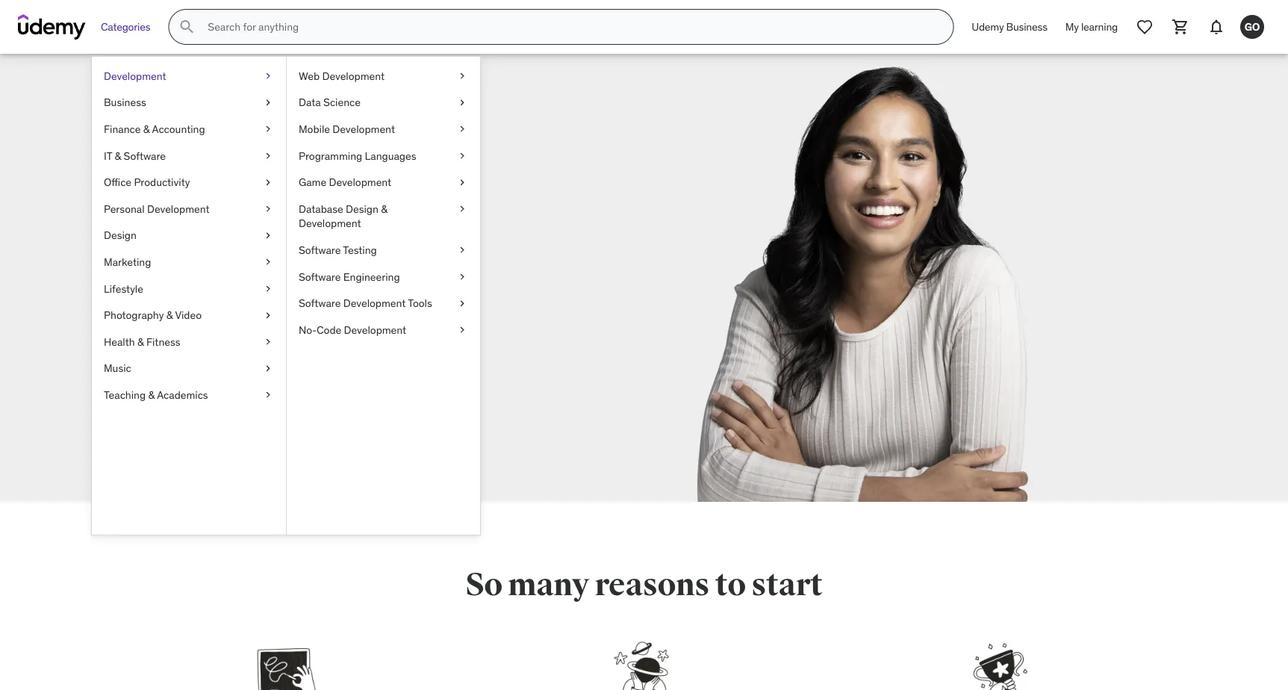 Task type: describe. For each thing, give the bounding box(es) containing it.
software for software engineering
[[299, 270, 341, 283]]

xsmall image for database design & development
[[456, 202, 468, 216]]

teaching
[[104, 388, 146, 402]]

xsmall image for finance & accounting
[[262, 122, 274, 137]]

business link
[[92, 89, 286, 116]]

lifestyle link
[[92, 275, 286, 302]]

web development
[[299, 69, 385, 83]]

& for software
[[115, 149, 121, 162]]

teaching & academics
[[104, 388, 208, 402]]

languages
[[365, 149, 416, 162]]

xsmall image for software engineering
[[456, 270, 468, 284]]

xsmall image for development
[[262, 69, 274, 83]]

database design & development link
[[287, 196, 480, 237]]

get
[[280, 340, 300, 355]]

xsmall image for teaching & academics
[[262, 388, 274, 402]]

& for fitness
[[137, 335, 144, 348]]

productivity
[[134, 175, 190, 189]]

instructor
[[267, 279, 328, 297]]

it
[[104, 149, 112, 162]]

software development tools link
[[287, 290, 480, 317]]

finance & accounting link
[[92, 116, 286, 143]]

teach
[[301, 187, 398, 234]]

shopping cart with 0 items image
[[1172, 18, 1190, 36]]

marketing link
[[92, 249, 286, 275]]

development down software development tools link
[[344, 323, 407, 337]]

come
[[192, 187, 294, 234]]

development link
[[92, 63, 286, 89]]

udemy business
[[972, 20, 1048, 33]]

xsmall image for no-code development
[[456, 323, 468, 337]]

xsmall image for marketing
[[262, 255, 274, 270]]

data science link
[[287, 89, 480, 116]]

—
[[223, 299, 236, 317]]

code
[[317, 323, 342, 337]]

xsmall image for photography & video
[[262, 308, 274, 323]]

xsmall image for web development
[[456, 69, 468, 83]]

categories button
[[92, 9, 159, 45]]

us
[[278, 228, 318, 275]]

finance
[[104, 122, 141, 136]]

development inside database design & development
[[299, 217, 361, 230]]

xsmall image for game development
[[456, 175, 468, 190]]

tools
[[408, 296, 432, 310]]

it & software link
[[92, 143, 286, 169]]

software development tools
[[299, 296, 432, 310]]

database design & development
[[299, 202, 388, 230]]

programming languages
[[299, 149, 416, 162]]

mobile development link
[[287, 116, 480, 143]]

submit search image
[[178, 18, 196, 36]]

game development
[[299, 175, 392, 189]]

and
[[331, 279, 355, 297]]

udemy
[[972, 20, 1004, 33]]

health & fitness
[[104, 335, 180, 348]]

software engineering link
[[287, 264, 480, 290]]

personal development link
[[92, 196, 286, 222]]

office productivity
[[104, 175, 190, 189]]

marketing
[[104, 255, 151, 269]]

my learning link
[[1057, 9, 1127, 45]]

udemy business link
[[963, 9, 1057, 45]]

development up science
[[322, 69, 385, 83]]

to
[[715, 566, 746, 604]]

xsmall image for health & fitness
[[262, 335, 274, 349]]

& inside database design & development
[[381, 202, 388, 216]]

xsmall image for software testing
[[456, 243, 468, 258]]

development down the office productivity link
[[147, 202, 210, 216]]

become
[[192, 279, 244, 297]]

lives
[[192, 299, 220, 317]]

design link
[[92, 222, 286, 249]]

development down engineering
[[343, 296, 406, 310]]

notifications image
[[1208, 18, 1226, 36]]

& for video
[[166, 308, 173, 322]]

& for accounting
[[143, 122, 150, 136]]

finance & accounting
[[104, 122, 205, 136]]

own
[[331, 299, 357, 317]]

software engineering
[[299, 270, 400, 283]]

database
[[299, 202, 343, 216]]

office productivity link
[[92, 169, 286, 196]]

learning
[[1082, 20, 1118, 33]]

an
[[248, 279, 263, 297]]

no-code development
[[299, 323, 407, 337]]

web development link
[[287, 63, 480, 89]]



Task type: locate. For each thing, give the bounding box(es) containing it.
software inside "link"
[[299, 243, 341, 257]]

xsmall image inside programming languages link
[[456, 149, 468, 163]]

lifestyle
[[104, 282, 143, 295]]

software up the software engineering
[[299, 243, 341, 257]]

development down categories dropdown button
[[104, 69, 166, 83]]

1 horizontal spatial business
[[1007, 20, 1048, 33]]

accounting
[[152, 122, 205, 136]]

my
[[1066, 20, 1079, 33]]

1 vertical spatial design
[[104, 229, 137, 242]]

software testing link
[[287, 237, 480, 264]]

xsmall image for data science
[[456, 95, 468, 110]]

xsmall image inside software development tools link
[[456, 296, 468, 311]]

xsmall image inside lifestyle 'link'
[[262, 281, 274, 296]]

programming languages link
[[287, 143, 480, 169]]

&
[[143, 122, 150, 136], [115, 149, 121, 162], [381, 202, 388, 216], [166, 308, 173, 322], [137, 335, 144, 348], [148, 388, 155, 402]]

xsmall image for it & software
[[262, 149, 274, 163]]

academics
[[157, 388, 208, 402]]

your
[[300, 299, 328, 317]]

xsmall image for music
[[262, 361, 274, 376]]

data
[[299, 96, 321, 109]]

xsmall image inside business link
[[262, 95, 274, 110]]

xsmall image inside data science link
[[456, 95, 468, 110]]

music link
[[92, 355, 286, 382]]

start
[[752, 566, 823, 604]]

& for academics
[[148, 388, 155, 402]]

xsmall image
[[456, 69, 468, 83], [262, 95, 274, 110], [456, 95, 468, 110], [456, 149, 468, 163], [456, 175, 468, 190], [456, 202, 468, 216], [262, 255, 274, 270], [262, 281, 274, 296], [456, 296, 468, 311], [262, 308, 274, 323], [262, 388, 274, 402]]

1 vertical spatial business
[[104, 96, 146, 109]]

change
[[358, 279, 405, 297]]

web
[[299, 69, 320, 83]]

xsmall image inside health & fitness link
[[262, 335, 274, 349]]

0 vertical spatial business
[[1007, 20, 1048, 33]]

no-code development link
[[287, 317, 480, 343]]

development down programming languages
[[329, 175, 392, 189]]

xsmall image inside database design & development link
[[456, 202, 468, 216]]

xsmall image for design
[[262, 228, 274, 243]]

xsmall image for office productivity
[[262, 175, 274, 190]]

xsmall image inside the software engineering link
[[456, 270, 468, 284]]

personal development
[[104, 202, 210, 216]]

software
[[124, 149, 166, 162], [299, 243, 341, 257], [299, 270, 341, 283], [299, 296, 341, 310]]

& right "it"
[[115, 149, 121, 162]]

udemy image
[[18, 14, 86, 40]]

xsmall image inside design link
[[262, 228, 274, 243]]

xsmall image inside personal development link
[[262, 202, 274, 216]]

started
[[302, 340, 342, 355]]

health
[[104, 335, 135, 348]]

xsmall image inside photography & video link
[[262, 308, 274, 323]]

xsmall image inside the development link
[[262, 69, 274, 83]]

office
[[104, 175, 131, 189]]

software up code
[[299, 296, 341, 310]]

design down the game development
[[346, 202, 379, 216]]

video
[[175, 308, 202, 322]]

mobile development
[[299, 122, 395, 136]]

xsmall image inside mobile development link
[[456, 122, 468, 137]]

software for software development tools
[[299, 296, 341, 310]]

xsmall image inside software testing "link"
[[456, 243, 468, 258]]

& right finance
[[143, 122, 150, 136]]

0 horizontal spatial design
[[104, 229, 137, 242]]

teaching & academics link
[[92, 382, 286, 408]]

testing
[[343, 243, 377, 257]]

design inside design link
[[104, 229, 137, 242]]

photography & video
[[104, 308, 202, 322]]

xsmall image for personal development
[[262, 202, 274, 216]]

development down database
[[299, 217, 361, 230]]

xsmall image for mobile development
[[456, 122, 468, 137]]

game development link
[[287, 169, 480, 196]]

1 horizontal spatial design
[[346, 202, 379, 216]]

my learning
[[1066, 20, 1118, 33]]

xsmall image inside marketing link
[[262, 255, 274, 270]]

go link
[[1235, 9, 1271, 45]]

science
[[324, 96, 361, 109]]

health & fitness link
[[92, 329, 286, 355]]

xsmall image
[[262, 69, 274, 83], [262, 122, 274, 137], [456, 122, 468, 137], [262, 149, 274, 163], [262, 175, 274, 190], [262, 202, 274, 216], [262, 228, 274, 243], [456, 243, 468, 258], [456, 270, 468, 284], [456, 323, 468, 337], [262, 335, 274, 349], [262, 361, 274, 376]]

design
[[346, 202, 379, 216], [104, 229, 137, 242]]

development up programming languages
[[333, 122, 395, 136]]

xsmall image inside music link
[[262, 361, 274, 376]]

get started link
[[192, 330, 431, 366]]

come teach with us become an instructor and change lives — including your own
[[192, 187, 405, 317]]

software up office productivity
[[124, 149, 166, 162]]

go
[[1245, 20, 1261, 33]]

software up your
[[299, 270, 341, 283]]

categories
[[101, 20, 150, 33]]

xsmall image inside no-code development link
[[456, 323, 468, 337]]

business up finance
[[104, 96, 146, 109]]

wishlist image
[[1136, 18, 1154, 36]]

game
[[299, 175, 327, 189]]

xsmall image inside teaching & academics link
[[262, 388, 274, 402]]

photography & video link
[[92, 302, 286, 329]]

& right health
[[137, 335, 144, 348]]

personal
[[104, 202, 145, 216]]

mobile
[[299, 122, 330, 136]]

xsmall image for lifestyle
[[262, 281, 274, 296]]

& right teaching
[[148, 388, 155, 402]]

so many reasons to start
[[466, 566, 823, 604]]

design inside database design & development
[[346, 202, 379, 216]]

xsmall image inside game development link
[[456, 175, 468, 190]]

xsmall image inside web development link
[[456, 69, 468, 83]]

music
[[104, 362, 131, 375]]

engineering
[[343, 270, 400, 283]]

Search for anything text field
[[205, 14, 936, 40]]

xsmall image for business
[[262, 95, 274, 110]]

0 horizontal spatial business
[[104, 96, 146, 109]]

business right "udemy"
[[1007, 20, 1048, 33]]

photography
[[104, 308, 164, 322]]

software testing
[[299, 243, 377, 257]]

xsmall image for programming languages
[[456, 149, 468, 163]]

programming
[[299, 149, 362, 162]]

data science
[[299, 96, 361, 109]]

reasons
[[595, 566, 710, 604]]

it & software
[[104, 149, 166, 162]]

fitness
[[146, 335, 180, 348]]

& down game development link at the left top of the page
[[381, 202, 388, 216]]

with
[[192, 228, 271, 275]]

so
[[466, 566, 503, 604]]

business
[[1007, 20, 1048, 33], [104, 96, 146, 109]]

0 vertical spatial design
[[346, 202, 379, 216]]

xsmall image inside the office productivity link
[[262, 175, 274, 190]]

design down personal
[[104, 229, 137, 242]]

xsmall image inside finance & accounting link
[[262, 122, 274, 137]]

xsmall image inside the 'it & software' link
[[262, 149, 274, 163]]

software for software testing
[[299, 243, 341, 257]]

including
[[239, 299, 297, 317]]

development
[[104, 69, 166, 83], [322, 69, 385, 83], [333, 122, 395, 136], [329, 175, 392, 189], [147, 202, 210, 216], [299, 217, 361, 230], [343, 296, 406, 310], [344, 323, 407, 337]]

no-
[[299, 323, 317, 337]]

& left video
[[166, 308, 173, 322]]

many
[[508, 566, 589, 604]]

xsmall image for software development tools
[[456, 296, 468, 311]]

get started
[[280, 340, 342, 355]]



Task type: vqa. For each thing, say whether or not it's contained in the screenshot.
Other Photography & Video
no



